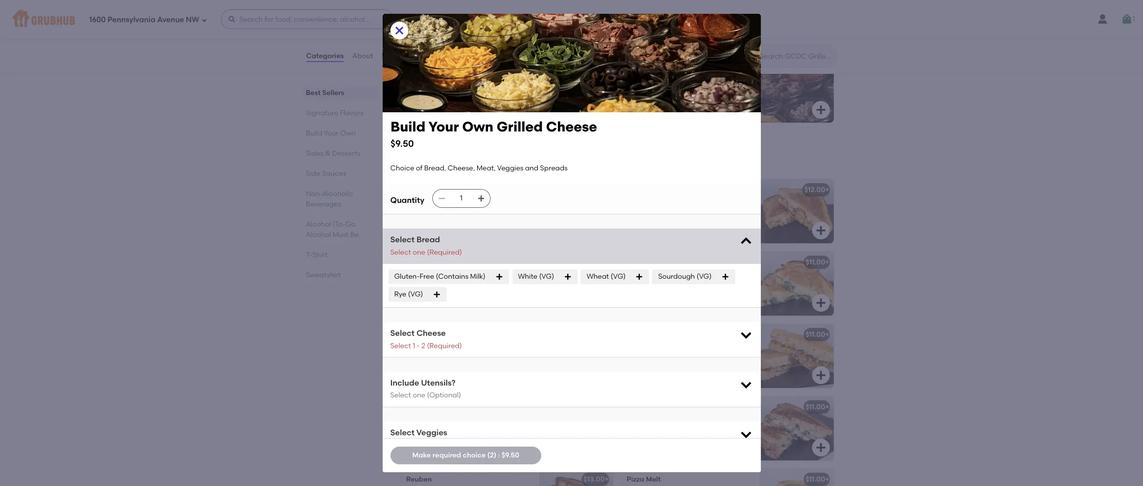 Task type: vqa. For each thing, say whether or not it's contained in the screenshot.
Cheddar
yes



Task type: locate. For each thing, give the bounding box(es) containing it.
american up 'bacon'
[[406, 200, 439, 208]]

cheese, inside cheddar and pepper jack cheese, cajun crunch (bell pepper, celery, onion) remoulade
[[718, 344, 745, 353]]

0 vertical spatial spinach,
[[693, 272, 722, 280]]

green goddess image
[[760, 252, 834, 316]]

1 vertical spatial mozzarella
[[627, 417, 662, 425]]

own inside build your own grilled cheese $9.50 +
[[664, 91, 679, 99]]

(required) up pork,
[[427, 342, 462, 350]]

jack up pepper,
[[699, 344, 716, 353]]

0 vertical spatial &
[[325, 149, 330, 158]]

0 vertical spatial 1
[[1133, 15, 1136, 23]]

2 horizontal spatial your
[[647, 91, 662, 99]]

own inside build your own grilled cheese $9.50
[[462, 118, 493, 135]]

1 horizontal spatial crunch
[[649, 354, 673, 363]]

0 horizontal spatial best
[[306, 89, 320, 97]]

tomato, down meat,
[[491, 200, 518, 208]]

pepper up (bell
[[674, 344, 698, 353]]

spinach,
[[693, 272, 722, 280], [491, 417, 520, 425], [669, 427, 698, 435]]

cheddar inside cheddar and pepper jack cheese, cajun crunch (bell pepper, celery, onion) remoulade
[[627, 344, 657, 353]]

0 vertical spatial mozzarella
[[627, 272, 662, 280]]

patty
[[585, 159, 601, 166]]

1 vertical spatial grilled
[[497, 118, 543, 135]]

0 horizontal spatial veggies
[[417, 428, 447, 437]]

reviews
[[382, 52, 409, 60]]

sellers up signature flavors
[[322, 89, 344, 97]]

cajun
[[627, 354, 647, 363]]

1 horizontal spatial own
[[462, 118, 493, 135]]

on
[[444, 47, 453, 55]]

0 vertical spatial buffalo
[[406, 258, 430, 266]]

(vg) right rye
[[408, 290, 423, 298]]

1 vertical spatial diced
[[467, 344, 486, 353]]

main navigation navigation
[[0, 0, 1144, 38]]

bread
[[417, 235, 440, 244]]

green
[[627, 258, 648, 266]]

0 vertical spatial grilled
[[681, 91, 703, 99]]

1 horizontal spatial pepper
[[674, 344, 698, 353]]

select left 'bread'
[[390, 235, 415, 244]]

0 vertical spatial truffle
[[627, 403, 648, 411]]

1 vertical spatial crunch
[[649, 354, 673, 363]]

cheddar up the pulled
[[406, 344, 436, 353]]

0 vertical spatial best
[[398, 33, 421, 45]]

1 horizontal spatial &
[[639, 159, 643, 166]]

0 vertical spatial signature
[[306, 109, 338, 117]]

tab
[[306, 219, 375, 240]]

svg image
[[201, 17, 207, 23], [393, 25, 405, 36], [594, 104, 606, 116], [438, 195, 446, 203], [815, 225, 827, 236], [495, 273, 503, 281], [594, 297, 606, 309], [815, 369, 827, 381], [815, 442, 827, 454]]

best sellers most ordered on grubhub
[[398, 33, 484, 55]]

flavors down best sellers "tab"
[[340, 109, 363, 117]]

1 horizontal spatial celery,
[[719, 354, 740, 363]]

signature left meat,
[[447, 159, 475, 166]]

bbq down jalapeno,
[[502, 354, 517, 363]]

cheddar down the buffalo blue
[[406, 272, 436, 280]]

build your own tab
[[306, 128, 375, 138]]

best
[[398, 33, 421, 45], [306, 89, 320, 97]]

1 horizontal spatial herb
[[722, 427, 739, 435]]

1 vertical spatial &
[[639, 159, 643, 166]]

select up gluten-
[[390, 248, 411, 257]]

best inside best sellers most ordered on grubhub
[[398, 33, 421, 45]]

signature inside signature flavors tab
[[306, 109, 338, 117]]

$9.50 for make required choice (2) : $9.50
[[502, 451, 519, 460]]

spinach, down roasted
[[669, 427, 698, 435]]

pepper up crumble,
[[627, 200, 651, 208]]

grilled inside build your own grilled cheese $9.50 +
[[681, 91, 703, 99]]

diced up chees,
[[467, 344, 486, 353]]

2 (required) from the top
[[427, 342, 462, 350]]

2 mozzarella from the top
[[627, 417, 662, 425]]

select down mozzarella,
[[390, 428, 415, 437]]

1 horizontal spatial bbq
[[502, 354, 517, 363]]

gluten-
[[394, 272, 420, 281]]

1 button
[[1121, 10, 1136, 28]]

0 horizontal spatial jack
[[653, 200, 669, 208]]

crema
[[627, 220, 650, 228]]

(vg) right sourdough
[[697, 272, 712, 281]]

0 horizontal spatial mac
[[447, 354, 461, 363]]

mac right pork,
[[447, 354, 461, 363]]

nw
[[186, 15, 199, 24]]

and left chees,
[[463, 354, 476, 363]]

search icon image
[[744, 50, 756, 62]]

$9.50 inside build your own grilled cheese $9.50
[[390, 138, 414, 149]]

$9.50
[[628, 102, 646, 111], [390, 138, 414, 149], [502, 451, 519, 460]]

and
[[525, 164, 539, 172], [438, 272, 451, 280], [429, 292, 443, 300], [659, 344, 672, 353], [463, 354, 476, 363]]

pico
[[660, 210, 674, 218]]

select bread select one (required)
[[390, 235, 462, 257]]

1 vertical spatial (required)
[[427, 342, 462, 350]]

sellers inside best sellers most ordered on grubhub
[[424, 33, 458, 45]]

1 horizontal spatial flavors
[[451, 146, 489, 158]]

0 horizontal spatial tomato,
[[406, 427, 434, 435]]

svg image
[[1121, 13, 1133, 25], [228, 15, 236, 23], [815, 104, 827, 116], [477, 195, 485, 203], [594, 225, 606, 236], [739, 235, 753, 248], [564, 273, 572, 281], [636, 273, 644, 281], [722, 273, 730, 281], [433, 291, 441, 299], [815, 297, 827, 309], [739, 328, 753, 342], [594, 369, 606, 381], [739, 378, 753, 392], [739, 427, 753, 441]]

mozzarella inside mozzarella cheese, spinach, basil, pesto
[[627, 272, 662, 280]]

0 horizontal spatial blue
[[432, 258, 447, 266]]

cheese, inside american cheese, diced tomato, bacon
[[441, 200, 468, 208]]

goddess
[[649, 258, 679, 266]]

$11.00 for mozzarella cheese, roasted mushrooms, spinach, truffle herb aioli
[[806, 403, 825, 411]]

cheddar for cajun
[[627, 344, 657, 353]]

1 vertical spatial spinach,
[[491, 417, 520, 425]]

1 horizontal spatial your
[[428, 118, 459, 135]]

best up signature flavors
[[306, 89, 320, 97]]

best for best sellers
[[306, 89, 320, 97]]

pepper inside pepper jack cheese, chorizo crumble, pico de gallo, avocado crema
[[627, 200, 651, 208]]

0 horizontal spatial flavors
[[340, 109, 363, 117]]

free
[[420, 272, 434, 281]]

0 horizontal spatial build
[[306, 129, 322, 137]]

grilled inside build your own grilled cheese $9.50
[[497, 118, 543, 135]]

+ for green goddess image
[[825, 258, 830, 266]]

2 horizontal spatial own
[[664, 91, 679, 99]]

$12.00
[[805, 186, 825, 194]]

0 vertical spatial sellers
[[424, 33, 458, 45]]

sauce
[[458, 292, 479, 300], [406, 364, 427, 373]]

crunch up 'ranch'
[[406, 282, 431, 290]]

1 inside button
[[1133, 15, 1136, 23]]

categories button
[[306, 38, 344, 74]]

american cheese, diced tomato, bacon
[[406, 200, 518, 218]]

crunch up remoulade
[[649, 354, 673, 363]]

flavors up choice of bread, cheese, meat, veggies and spreads
[[451, 146, 489, 158]]

crunch inside cheddar and pepper jack cheese, cajun crunch (bell pepper, celery, onion) remoulade
[[649, 354, 673, 363]]

0 vertical spatial $9.50
[[628, 102, 646, 111]]

cheese,
[[561, 159, 584, 166], [448, 164, 475, 172], [441, 200, 468, 208], [671, 200, 698, 208], [469, 272, 496, 280], [664, 272, 691, 280], [438, 344, 465, 353], [718, 344, 745, 353], [462, 417, 489, 425], [664, 417, 691, 425]]

select up the pulled
[[390, 329, 415, 338]]

blue up "gluten-free (contains milk)"
[[432, 258, 447, 266]]

:
[[498, 451, 500, 460]]

select
[[390, 235, 415, 244], [390, 248, 411, 257], [390, 329, 415, 338], [390, 342, 411, 350], [390, 391, 411, 400], [390, 428, 415, 437]]

one up the buffalo blue
[[413, 248, 425, 257]]

& inside tab
[[325, 149, 330, 158]]

utensils?
[[421, 378, 456, 388]]

cheese, inside cheddar cheese, diced jalapeno, pulled pork, mac and chees, bbq sauce
[[438, 344, 465, 353]]

(required)
[[427, 248, 462, 257], [427, 342, 462, 350]]

2 horizontal spatial $9.50
[[628, 102, 646, 111]]

1 horizontal spatial blue
[[453, 272, 467, 280]]

1 horizontal spatial jack
[[699, 344, 716, 353]]

reviews button
[[381, 38, 410, 74]]

buffalo inside cheddar and blue cheese, buffalo crunch (diced carrot, celery, onion), ranch and hot sauce
[[498, 272, 521, 280]]

1 horizontal spatial mac
[[625, 159, 637, 166]]

cheese inside select cheese select 1 - 2 (required)
[[417, 329, 446, 338]]

build your own grilled cheese $9.50
[[390, 118, 597, 149]]

0 horizontal spatial crunch
[[406, 282, 431, 290]]

herb
[[650, 403, 667, 411], [722, 427, 739, 435]]

mac inside signature flavors gcdc's famous signature flavors: available as a grilled cheese, patty melt, or mac & cheese bowl.
[[625, 159, 637, 166]]

cheddar up cajun
[[627, 344, 657, 353]]

0 horizontal spatial $9.50
[[390, 138, 414, 149]]

and up remoulade
[[659, 344, 672, 353]]

(required) inside select bread select one (required)
[[427, 248, 462, 257]]

2 one from the top
[[413, 391, 425, 400]]

side sauces
[[306, 169, 346, 178]]

cheddar inside cheddar cheese, diced jalapeno, pulled pork, mac and chees, bbq sauce
[[406, 344, 436, 353]]

cheese inside build your own grilled cheese $9.50 +
[[705, 91, 730, 99]]

0 vertical spatial one
[[413, 248, 425, 257]]

avocado
[[708, 210, 738, 218]]

build inside build your own grilled cheese $9.50
[[390, 118, 425, 135]]

cheddar inside cheddar and blue cheese, buffalo crunch (diced carrot, celery, onion), ranch and hot sauce
[[406, 272, 436, 280]]

2 vertical spatial $9.50
[[502, 451, 519, 460]]

cheese inside build your own grilled cheese $9.50
[[546, 118, 597, 135]]

make
[[413, 451, 431, 460]]

(vg) for wheat (vg)
[[611, 272, 626, 281]]

your inside build your own grilled cheese $9.50 +
[[647, 91, 662, 99]]

1 vertical spatial herb
[[722, 427, 739, 435]]

select down include
[[390, 391, 411, 400]]

diced inside cheddar cheese, diced jalapeno, pulled pork, mac and chees, bbq sauce
[[467, 344, 486, 353]]

sides & desserts tab
[[306, 148, 375, 159]]

1 vertical spatial 1
[[413, 342, 415, 350]]

sellers up on
[[424, 33, 458, 45]]

your for build your own grilled cheese $9.50 +
[[647, 91, 662, 99]]

sellers for best sellers most ordered on grubhub
[[424, 33, 458, 45]]

(vg) right the white
[[539, 272, 554, 281]]

0 vertical spatial celery,
[[480, 282, 501, 290]]

de
[[676, 210, 685, 218]]

jack inside pepper jack cheese, chorizo crumble, pico de gallo, avocado crema
[[653, 200, 669, 208]]

1 vertical spatial american
[[406, 200, 439, 208]]

white
[[518, 272, 538, 281]]

5 select from the top
[[390, 391, 411, 400]]

and inside cheddar cheese, diced jalapeno, pulled pork, mac and chees, bbq sauce
[[463, 354, 476, 363]]

0 horizontal spatial sellers
[[322, 89, 344, 97]]

1 horizontal spatial build
[[390, 118, 425, 135]]

flavors
[[340, 109, 363, 117], [451, 146, 489, 158]]

1 horizontal spatial 1
[[1133, 15, 1136, 23]]

$11.00 + for cheddar and blue cheese, buffalo crunch (diced carrot, celery, onion), ranch and hot sauce
[[585, 258, 609, 266]]

grilled for build your own grilled cheese $9.50 +
[[681, 91, 703, 99]]

veggies left as
[[497, 164, 524, 172]]

+ for pizza melt image
[[825, 475, 830, 484]]

2 vertical spatial spinach,
[[669, 427, 698, 435]]

0 horizontal spatial celery,
[[480, 282, 501, 290]]

mozzarella up pesto
[[627, 272, 662, 280]]

1 inside select cheese select 1 - 2 (required)
[[413, 342, 415, 350]]

build inside build your own tab
[[306, 129, 322, 137]]

truffle down roasted
[[700, 427, 720, 435]]

rye (vg)
[[394, 290, 423, 298]]

build
[[628, 91, 645, 99], [390, 118, 425, 135], [306, 129, 322, 137]]

(vg) for rye (vg)
[[408, 290, 423, 298]]

Input item quantity number field
[[451, 190, 472, 208]]

tomato, down mozzarella,
[[406, 427, 434, 435]]

$9.50 for build your own grilled cheese $9.50
[[390, 138, 414, 149]]

one for utensils?
[[413, 391, 425, 400]]

veggies
[[497, 164, 524, 172], [417, 428, 447, 437]]

spinach, left basil,
[[693, 272, 722, 280]]

1 vertical spatial sauce
[[406, 364, 427, 373]]

mozzarella, feta cheese, spinach, tomato, diced red onion
[[406, 417, 520, 435]]

one inside include utensils? select one (optional)
[[413, 391, 425, 400]]

0 horizontal spatial 1
[[413, 342, 415, 350]]

(vg) right wheat
[[611, 272, 626, 281]]

sellers inside "tab"
[[322, 89, 344, 97]]

tomato, inside american cheese, diced tomato, bacon
[[491, 200, 518, 208]]

jalapeno,
[[488, 344, 522, 353]]

2 horizontal spatial build
[[628, 91, 645, 99]]

own for build your own grilled cheese $9.50 +
[[664, 91, 679, 99]]

0 horizontal spatial bbq
[[406, 330, 421, 339]]

reuben image
[[539, 469, 613, 486]]

0 vertical spatial pepper
[[627, 200, 651, 208]]

1 horizontal spatial sellers
[[424, 33, 458, 45]]

young american image
[[539, 179, 613, 243]]

1 vertical spatial best
[[306, 89, 320, 97]]

0 vertical spatial flavors
[[340, 109, 363, 117]]

0 vertical spatial veggies
[[497, 164, 524, 172]]

bbq up -
[[406, 330, 421, 339]]

spinach, inside mozzarella cheese, spinach, basil, pesto
[[693, 272, 722, 280]]

cheddar and pepper jack cheese, cajun crunch (bell pepper, celery, onion) remoulade
[[627, 344, 745, 373]]

0 vertical spatial sauce
[[458, 292, 479, 300]]

signature for signature flavors
[[306, 109, 338, 117]]

red
[[457, 427, 470, 435]]

build inside build your own grilled cheese $9.50 +
[[628, 91, 645, 99]]

non-alcoholic beverages tab
[[306, 189, 375, 209]]

0 horizontal spatial buffalo
[[406, 258, 430, 266]]

diced down feta
[[435, 427, 455, 435]]

1 vertical spatial $9.50
[[390, 138, 414, 149]]

0 horizontal spatial herb
[[650, 403, 667, 411]]

flavors for signature flavors gcdc's famous signature flavors: available as a grilled cheese, patty melt, or mac & cheese bowl.
[[451, 146, 489, 158]]

blue inside cheddar and blue cheese, buffalo crunch (diced carrot, celery, onion), ranch and hot sauce
[[453, 272, 467, 280]]

1 vertical spatial bbq
[[502, 354, 517, 363]]

2 vertical spatial diced
[[435, 427, 455, 435]]

t-shirt tab
[[306, 250, 375, 260]]

mozzarella for green
[[627, 272, 662, 280]]

jack
[[653, 200, 669, 208], [699, 344, 716, 353]]

select left -
[[390, 342, 411, 350]]

flavors inside tab
[[340, 109, 363, 117]]

cup
[[454, 91, 468, 99]]

one up 'mediterranean'
[[413, 391, 425, 400]]

$9.50 inside build your own grilled cheese $9.50 +
[[628, 102, 646, 111]]

buffalo up onion),
[[498, 272, 521, 280]]

1 horizontal spatial $9.50
[[502, 451, 519, 460]]

1 vertical spatial sellers
[[322, 89, 344, 97]]

your for build your own grilled cheese $9.50
[[428, 118, 459, 135]]

celery, down the 'milk)'
[[480, 282, 501, 290]]

1 vertical spatial mac
[[447, 354, 461, 363]]

and up the (diced
[[438, 272, 451, 280]]

1 vertical spatial jack
[[699, 344, 716, 353]]

0 vertical spatial bbq
[[406, 330, 421, 339]]

mozzarella cheese, roasted mushrooms, spinach, truffle herb aioli
[[627, 417, 739, 445]]

1 vertical spatial veggies
[[417, 428, 447, 437]]

one
[[413, 248, 425, 257], [413, 391, 425, 400]]

young american
[[406, 186, 462, 194]]

+ for the reuben image
[[605, 475, 609, 484]]

&
[[325, 149, 330, 158], [639, 159, 643, 166]]

0 horizontal spatial &
[[325, 149, 330, 158]]

side sauces tab
[[306, 168, 375, 179]]

buffalo up free
[[406, 258, 430, 266]]

make required choice (2) : $9.50
[[413, 451, 519, 460]]

cheese, inside signature flavors gcdc's famous signature flavors: available as a grilled cheese, patty melt, or mac & cheese bowl.
[[561, 159, 584, 166]]

mozzarella up 'mushrooms,'
[[627, 417, 662, 425]]

grilled for build your own grilled cheese $9.50
[[497, 118, 543, 135]]

best sellers tab
[[306, 88, 375, 98]]

signature flavors tab
[[306, 108, 375, 118]]

& right sides
[[325, 149, 330, 158]]

tomato,
[[491, 200, 518, 208], [406, 427, 434, 435]]

1 vertical spatial one
[[413, 391, 425, 400]]

side
[[306, 169, 320, 178]]

your inside build your own grilled cheese $9.50
[[428, 118, 459, 135]]

jack up pico
[[653, 200, 669, 208]]

$11.00 for mozzarella, feta cheese, spinach, tomato, diced red onion
[[585, 403, 605, 411]]

0 vertical spatial tomato,
[[491, 200, 518, 208]]

non-
[[306, 190, 322, 198]]

american
[[429, 186, 462, 194], [406, 200, 439, 208]]

best inside "tab"
[[306, 89, 320, 97]]

0 vertical spatial (required)
[[427, 248, 462, 257]]

sauce inside cheddar and blue cheese, buffalo crunch (diced carrot, celery, onion), ranch and hot sauce
[[458, 292, 479, 300]]

1 horizontal spatial buffalo
[[498, 272, 521, 280]]

aioli
[[627, 437, 641, 445]]

select veggies
[[390, 428, 447, 437]]

a
[[535, 159, 539, 166]]

and left spreads
[[525, 164, 539, 172]]

sauce down carrot,
[[458, 292, 479, 300]]

buffalo
[[406, 258, 430, 266], [498, 272, 521, 280]]

mac right or on the right top of page
[[625, 159, 637, 166]]

jack inside cheddar and pepper jack cheese, cajun crunch (bell pepper, celery, onion) remoulade
[[699, 344, 716, 353]]

1 vertical spatial blue
[[453, 272, 467, 280]]

sauce inside cheddar cheese, diced jalapeno, pulled pork, mac and chees, bbq sauce
[[406, 364, 427, 373]]

mozzarella for truffle
[[627, 417, 662, 425]]

veggies down mozzarella,
[[417, 428, 447, 437]]

flavors:
[[476, 159, 498, 166]]

$11.00 for mozzarella cheese, spinach, basil, pesto
[[806, 258, 825, 266]]

mozzarella inside mozzarella cheese, roasted mushrooms, spinach, truffle herb aioli
[[627, 417, 662, 425]]

1 vertical spatial signature
[[398, 146, 449, 158]]

1 horizontal spatial tomato,
[[491, 200, 518, 208]]

1 one from the top
[[413, 248, 425, 257]]

one inside select bread select one (required)
[[413, 248, 425, 257]]

gluten-free (contains milk)
[[394, 272, 486, 281]]

1 vertical spatial tomato,
[[406, 427, 434, 435]]

sourdough
[[658, 272, 695, 281]]

$11.00 + for mozzarella cheese, spinach, basil, pesto
[[806, 258, 830, 266]]

available
[[499, 159, 526, 166]]

choice
[[390, 164, 414, 172]]

spinach, up onion
[[491, 417, 520, 425]]

1
[[1133, 15, 1136, 23], [413, 342, 415, 350]]

your inside tab
[[324, 129, 338, 137]]

american down bread,
[[429, 186, 462, 194]]

1 vertical spatial buffalo
[[498, 272, 521, 280]]

blue up carrot,
[[453, 272, 467, 280]]

0 horizontal spatial sauce
[[406, 364, 427, 373]]

$12.00 +
[[805, 186, 830, 194]]

(required) down 'bread'
[[427, 248, 462, 257]]

1 mozzarella from the top
[[627, 272, 662, 280]]

1 vertical spatial celery,
[[719, 354, 740, 363]]

diced for jalapeno,
[[467, 344, 486, 353]]

sauce down the pulled
[[406, 364, 427, 373]]

signature up famous
[[398, 146, 449, 158]]

1 select from the top
[[390, 235, 415, 244]]

signature for signature flavors gcdc's famous signature flavors: available as a grilled cheese, patty melt, or mac & cheese bowl.
[[398, 146, 449, 158]]

sides & desserts
[[306, 149, 360, 158]]

0 vertical spatial herb
[[650, 403, 667, 411]]

signature down best sellers at the top
[[306, 109, 338, 117]]

build for build your own grilled cheese $9.50
[[390, 118, 425, 135]]

truffle up 'mushrooms,'
[[627, 403, 648, 411]]

1 (required) from the top
[[427, 248, 462, 257]]

& right or on the right top of page
[[639, 159, 643, 166]]

1 vertical spatial truffle
[[700, 427, 720, 435]]

1 horizontal spatial truffle
[[700, 427, 720, 435]]

1 vertical spatial flavors
[[451, 146, 489, 158]]

0 vertical spatial diced
[[470, 200, 489, 208]]

diced for tomato,
[[470, 200, 489, 208]]

pulled
[[406, 354, 427, 363]]

flavors inside signature flavors gcdc's famous signature flavors: available as a grilled cheese, patty melt, or mac & cheese bowl.
[[451, 146, 489, 158]]

sellers
[[424, 33, 458, 45], [322, 89, 344, 97]]

diced inside american cheese, diced tomato, bacon
[[470, 200, 489, 208]]

own inside build your own tab
[[340, 129, 356, 137]]

1 horizontal spatial veggies
[[497, 164, 524, 172]]

diced down choice of bread, cheese, meat, veggies and spreads
[[470, 200, 489, 208]]

0 horizontal spatial your
[[324, 129, 338, 137]]

crumble,
[[627, 210, 658, 218]]

best up most
[[398, 33, 421, 45]]

1 horizontal spatial sauce
[[458, 292, 479, 300]]

build for build your own grilled cheese $9.50 +
[[628, 91, 645, 99]]

Search GCDC Grilled Cheese Bar search field
[[759, 52, 834, 61]]

celery, right pepper,
[[719, 354, 740, 363]]

+ for truffle herb image
[[825, 403, 830, 411]]

1 vertical spatial pepper
[[674, 344, 698, 353]]

white (vg)
[[518, 272, 554, 281]]

own for build your own
[[340, 129, 356, 137]]



Task type: describe. For each thing, give the bounding box(es) containing it.
cheddar and blue cheese, buffalo crunch (diced carrot, celery, onion), ranch and hot sauce
[[406, 272, 526, 300]]

and down the (diced
[[429, 292, 443, 300]]

cheddar for pork,
[[406, 344, 436, 353]]

cheese, inside mozzarella, feta cheese, spinach, tomato, diced red onion
[[462, 417, 489, 425]]

$11.00 for cheddar and blue cheese, buffalo crunch (diced carrot, celery, onion), ranch and hot sauce
[[585, 258, 605, 266]]

most
[[398, 47, 414, 55]]

about button
[[352, 38, 374, 74]]

milk)
[[470, 272, 486, 281]]

cheese inside signature flavors gcdc's famous signature flavors: available as a grilled cheese, patty melt, or mac & cheese bowl.
[[644, 159, 666, 166]]

mac inside cheddar cheese, diced jalapeno, pulled pork, mac and chees, bbq sauce
[[447, 354, 461, 363]]

rye
[[394, 290, 407, 298]]

+ inside build your own grilled cheese $9.50 +
[[646, 102, 650, 111]]

diced inside mozzarella, feta cheese, spinach, tomato, diced red onion
[[435, 427, 455, 435]]

cheddar for crunch
[[406, 272, 436, 280]]

and inside cheddar and pepper jack cheese, cajun crunch (bell pepper, celery, onion) remoulade
[[659, 344, 672, 353]]

$11.00 + for mozzarella cheese, roasted mushrooms, spinach, truffle herb aioli
[[806, 403, 830, 411]]

reuben
[[406, 475, 432, 484]]

bowl.
[[668, 159, 683, 166]]

choice
[[463, 451, 486, 460]]

wheat
[[587, 272, 609, 281]]

bbq inside cheddar cheese, diced jalapeno, pulled pork, mac and chees, bbq sauce
[[502, 354, 517, 363]]

onion
[[471, 427, 492, 435]]

celery, inside cheddar and blue cheese, buffalo crunch (diced carrot, celery, onion), ranch and hot sauce
[[480, 282, 501, 290]]

own for build your own grilled cheese $9.50
[[462, 118, 493, 135]]

2 vertical spatial signature
[[447, 159, 475, 166]]

pizza melt
[[627, 475, 661, 484]]

southwest image
[[760, 179, 834, 243]]

celery, inside cheddar and pepper jack cheese, cajun crunch (bell pepper, celery, onion) remoulade
[[719, 354, 740, 363]]

roasted
[[693, 417, 721, 425]]

0 vertical spatial blue
[[432, 258, 447, 266]]

1600 pennsylvania avenue nw
[[89, 15, 199, 24]]

young
[[406, 186, 427, 194]]

onion)
[[627, 364, 648, 373]]

include
[[390, 378, 419, 388]]

pepper,
[[691, 354, 717, 363]]

pepper jack cheese, chorizo crumble, pico de gallo, avocado crema
[[627, 200, 738, 228]]

pesto
[[627, 282, 645, 290]]

pork,
[[428, 354, 445, 363]]

melt,
[[602, 159, 616, 166]]

(bell
[[675, 354, 690, 363]]

chorizo
[[700, 200, 726, 208]]

your for build your own
[[324, 129, 338, 137]]

cheese, inside cheddar and blue cheese, buffalo crunch (diced carrot, celery, onion), ranch and hot sauce
[[469, 272, 496, 280]]

quantity
[[390, 195, 425, 205]]

2
[[422, 342, 425, 350]]

onion),
[[503, 282, 526, 290]]

select cheese select 1 - 2 (required)
[[390, 329, 462, 350]]

$13.00
[[584, 475, 605, 484]]

+ for mediterranean image
[[605, 403, 609, 411]]

or
[[617, 159, 623, 166]]

buffalo blue image
[[539, 252, 613, 316]]

grilled inside signature flavors gcdc's famous signature flavors: available as a grilled cheese, patty melt, or mac & cheese bowl.
[[541, 159, 559, 166]]

categories
[[306, 52, 344, 60]]

bacon
[[406, 210, 428, 218]]

sweatshirt tab
[[306, 270, 375, 280]]

svg image inside 1 button
[[1121, 13, 1133, 25]]

svg image inside main navigation navigation
[[201, 17, 207, 23]]

spinach, inside mozzarella cheese, roasted mushrooms, spinach, truffle herb aioli
[[669, 427, 698, 435]]

6 select from the top
[[390, 428, 415, 437]]

truffle herb image
[[760, 396, 834, 461]]

build your own grilled cheese $9.50 +
[[628, 91, 730, 111]]

(2)
[[487, 451, 497, 460]]

one for bread
[[413, 248, 425, 257]]

soup
[[435, 91, 452, 99]]

as
[[527, 159, 534, 166]]

flavors for signature flavors
[[340, 109, 363, 117]]

(diced
[[433, 282, 454, 290]]

$9.50 for build your own grilled cheese $9.50 +
[[628, 102, 646, 111]]

+ for buffalo blue image
[[605, 258, 609, 266]]

4 select from the top
[[390, 342, 411, 350]]

& inside signature flavors gcdc's famous signature flavors: available as a grilled cheese, patty melt, or mac & cheese bowl.
[[639, 159, 643, 166]]

select inside include utensils? select one (optional)
[[390, 391, 411, 400]]

tomato, inside mozzarella, feta cheese, spinach, tomato, diced red onion
[[406, 427, 434, 435]]

mediterranean image
[[539, 396, 613, 461]]

famous
[[423, 159, 446, 166]]

spinach, inside mozzarella, feta cheese, spinach, tomato, diced red onion
[[491, 417, 520, 425]]

required
[[433, 451, 461, 460]]

about
[[352, 52, 373, 60]]

-
[[417, 342, 420, 350]]

choice of bread, cheese, meat, veggies and spreads
[[390, 164, 568, 172]]

cajun image
[[760, 324, 834, 388]]

sweatshirt
[[306, 271, 341, 279]]

(optional)
[[427, 391, 461, 400]]

mozzarella cheese, spinach, basil, pesto
[[627, 272, 741, 290]]

herb inside mozzarella cheese, roasted mushrooms, spinach, truffle herb aioli
[[722, 427, 739, 435]]

3 select from the top
[[390, 329, 415, 338]]

pizza melt image
[[760, 469, 834, 486]]

best for best sellers most ordered on grubhub
[[398, 33, 421, 45]]

alcoholic
[[322, 190, 353, 198]]

avenue
[[157, 15, 184, 24]]

cheddar cheese, diced jalapeno, pulled pork, mac and chees, bbq sauce
[[406, 344, 522, 373]]

spreads
[[540, 164, 568, 172]]

beverages
[[306, 200, 341, 208]]

(required) inside select cheese select 1 - 2 (required)
[[427, 342, 462, 350]]

carrot,
[[456, 282, 478, 290]]

cheese, inside mozzarella cheese, roasted mushrooms, spinach, truffle herb aioli
[[664, 417, 691, 425]]

build your own
[[306, 129, 356, 137]]

hot
[[444, 292, 456, 300]]

0 vertical spatial american
[[429, 186, 462, 194]]

gcdc's
[[398, 159, 421, 166]]

signature flavors
[[306, 109, 363, 117]]

american inside american cheese, diced tomato, bacon
[[406, 200, 439, 208]]

$11.00 + for mozzarella, feta cheese, spinach, tomato, diced red onion
[[585, 403, 609, 411]]

non-alcoholic beverages
[[306, 190, 353, 208]]

desserts
[[332, 149, 360, 158]]

build for build your own
[[306, 129, 322, 137]]

remoulade
[[650, 364, 688, 373]]

ranch
[[406, 292, 428, 300]]

buffalo blue
[[406, 258, 447, 266]]

pennsylvania
[[108, 15, 156, 24]]

0 horizontal spatial truffle
[[627, 403, 648, 411]]

(contains
[[436, 272, 469, 281]]

truffle herb
[[627, 403, 667, 411]]

chees,
[[478, 354, 501, 363]]

wheat (vg)
[[587, 272, 626, 281]]

truffle inside mozzarella cheese, roasted mushrooms, spinach, truffle herb aioli
[[700, 427, 720, 435]]

+ for cajun image
[[825, 330, 830, 339]]

tomato soup cup $4.00
[[408, 91, 468, 111]]

tomato
[[408, 91, 434, 99]]

signature flavors gcdc's famous signature flavors: available as a grilled cheese, patty melt, or mac & cheese bowl.
[[398, 146, 683, 166]]

sourdough (vg)
[[658, 272, 712, 281]]

(vg) for sourdough (vg)
[[697, 272, 712, 281]]

crunch inside cheddar and blue cheese, buffalo crunch (diced carrot, celery, onion), ranch and hot sauce
[[406, 282, 431, 290]]

(vg) for white (vg)
[[539, 272, 554, 281]]

cheese, inside mozzarella cheese, spinach, basil, pesto
[[664, 272, 691, 280]]

bbq image
[[539, 324, 613, 388]]

of
[[416, 164, 423, 172]]

ordered
[[416, 47, 443, 55]]

+ for southwest image
[[825, 186, 830, 194]]

$13.00 +
[[584, 475, 609, 484]]

2 select from the top
[[390, 248, 411, 257]]

t-
[[306, 251, 312, 259]]

pepper inside cheddar and pepper jack cheese, cajun crunch (bell pepper, celery, onion) remoulade
[[674, 344, 698, 353]]

sellers for best sellers
[[322, 89, 344, 97]]

sauces
[[322, 169, 346, 178]]

cheese, inside pepper jack cheese, chorizo crumble, pico de gallo, avocado crema
[[671, 200, 698, 208]]



